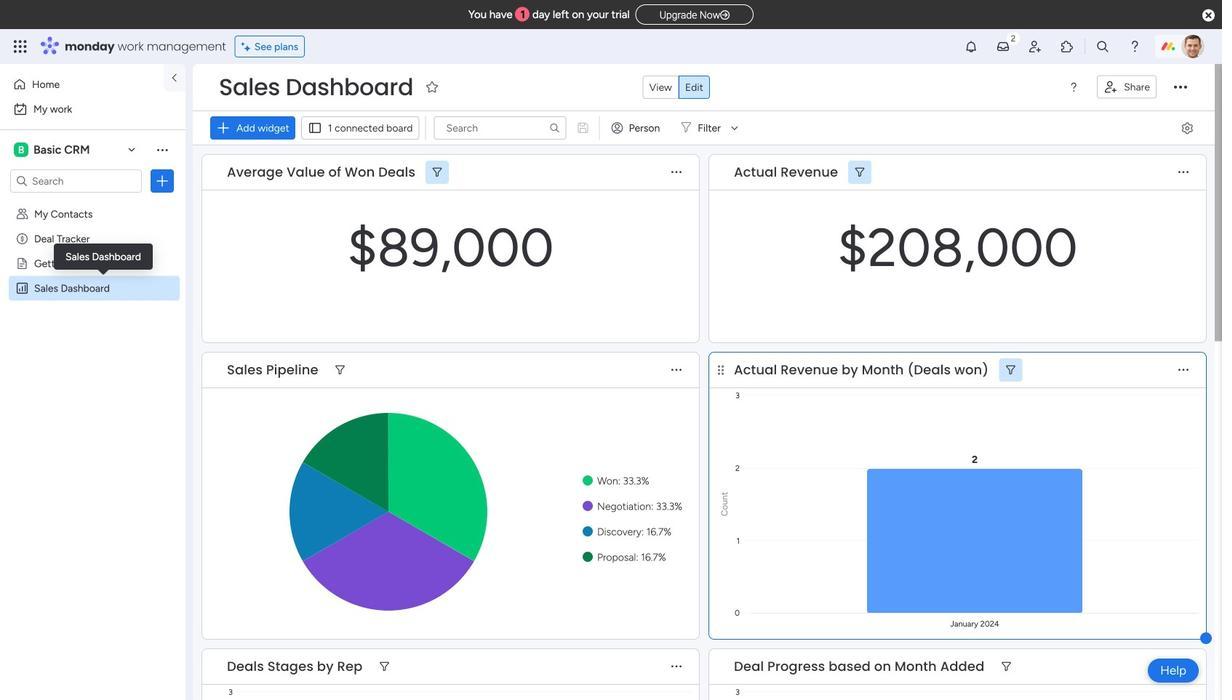 Task type: describe. For each thing, give the bounding box(es) containing it.
update feed image
[[996, 39, 1011, 54]]

2 vertical spatial option
[[0, 201, 186, 204]]

workspace selection element
[[14, 141, 92, 159]]

Filter dashboard by text search field
[[434, 116, 566, 140]]

see plans image
[[241, 38, 254, 55]]

more options image
[[1174, 81, 1187, 94]]

0 vertical spatial option
[[9, 73, 155, 96]]

select product image
[[13, 39, 28, 54]]

monday marketplace image
[[1060, 39, 1075, 54]]

more dots image
[[672, 365, 682, 376]]

2 image
[[1007, 30, 1020, 46]]

dapulse close image
[[1203, 8, 1215, 23]]

1 vertical spatial option
[[9, 98, 177, 121]]

arrow down image
[[726, 119, 744, 137]]

add to favorites image
[[425, 80, 440, 94]]

public dashboard image
[[15, 282, 29, 295]]

menu image
[[1068, 81, 1080, 93]]

settings image
[[1180, 121, 1195, 135]]

options image
[[155, 174, 170, 188]]

invite members image
[[1028, 39, 1043, 54]]

Search in workspace field
[[31, 173, 122, 190]]



Task type: locate. For each thing, give the bounding box(es) containing it.
search everything image
[[1096, 39, 1110, 54]]

list box
[[0, 199, 186, 497]]

more dots image
[[672, 167, 682, 178], [1179, 167, 1189, 178], [1179, 365, 1189, 376], [672, 662, 682, 673], [1179, 662, 1189, 673]]

dapulse rightstroke image
[[720, 10, 730, 21]]

dapulse drag handle 3 image
[[718, 365, 724, 376]]

search image
[[549, 122, 561, 134]]

notifications image
[[964, 39, 979, 54]]

workspace options image
[[155, 142, 170, 157]]

None search field
[[434, 116, 566, 140]]

option
[[9, 73, 155, 96], [9, 98, 177, 121], [0, 201, 186, 204]]

public board image
[[15, 257, 29, 271]]

display modes group
[[643, 76, 710, 99]]

None field
[[215, 72, 417, 103], [223, 163, 419, 182], [731, 163, 842, 182], [223, 361, 322, 380], [731, 361, 993, 380], [223, 658, 366, 677], [731, 658, 988, 677], [215, 72, 417, 103], [223, 163, 419, 182], [731, 163, 842, 182], [223, 361, 322, 380], [731, 361, 993, 380], [223, 658, 366, 677], [731, 658, 988, 677]]

share image
[[1104, 80, 1118, 94]]

workspace image
[[14, 142, 28, 158]]

banner
[[193, 64, 1215, 146]]

terry turtle image
[[1182, 35, 1205, 58]]

help image
[[1128, 39, 1142, 54]]



Task type: vqa. For each thing, say whether or not it's contained in the screenshot.
Name GROUP
no



